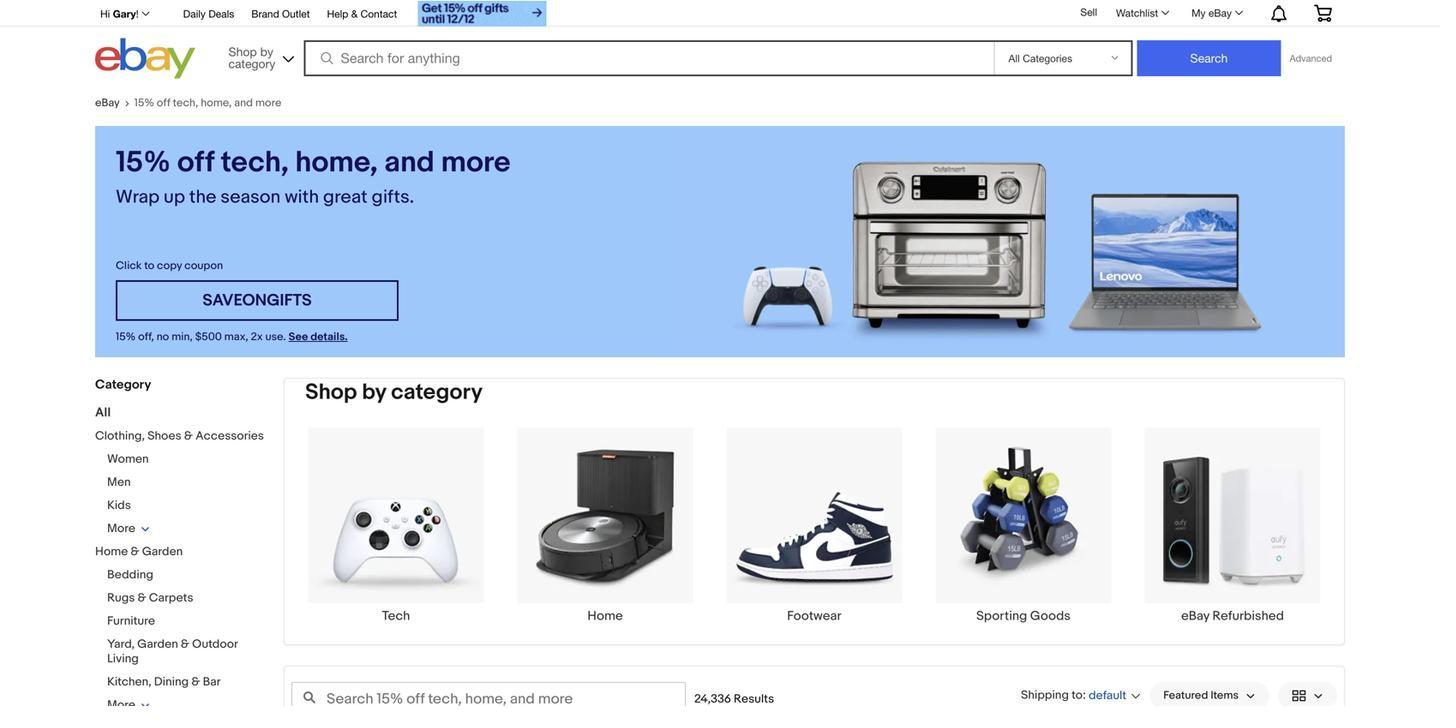 Task type: describe. For each thing, give the bounding box(es) containing it.
outdoor
[[192, 638, 238, 652]]

shoes
[[148, 429, 182, 444]]

home, for 15% off tech, home, and more
[[201, 96, 232, 110]]

sell
[[1081, 6, 1098, 18]]

category inside main content
[[391, 380, 483, 406]]

garden inside the bedding rugs & carpets furniture yard, garden & outdoor living kitchen, dining & bar
[[137, 638, 178, 652]]

ebay inside the account "navigation"
[[1209, 7, 1232, 19]]

carpets
[[149, 591, 193, 606]]

kitchen,
[[107, 675, 152, 690]]

off for 15% off tech, home, and more wrap up the season with great gifts.
[[177, 145, 214, 181]]

my ebay link
[[1183, 3, 1251, 23]]

daily deals
[[183, 8, 234, 20]]

15% off, no min, $500 max, 2x use. see details.
[[116, 331, 348, 344]]

none submit inside shop by category banner
[[1138, 40, 1282, 76]]

featured items
[[1164, 690, 1239, 703]]

season
[[221, 186, 281, 208]]

accessories
[[196, 429, 264, 444]]

bedding
[[107, 568, 153, 583]]

$500
[[195, 331, 222, 344]]

yard,
[[107, 638, 135, 652]]

women link
[[107, 452, 149, 467]]

footwear
[[788, 609, 842, 624]]

ebay for ebay refurbished
[[1182, 609, 1210, 624]]

max,
[[224, 331, 248, 344]]

copy
[[157, 259, 182, 273]]

category
[[95, 377, 151, 393]]

Enter your search keyword text field
[[292, 683, 686, 707]]

bar
[[203, 675, 221, 690]]

0 vertical spatial garden
[[142, 545, 183, 560]]

great
[[323, 186, 368, 208]]

off,
[[138, 331, 154, 344]]

shop inside shop by category
[[229, 45, 257, 59]]

category inside dropdown button
[[229, 57, 275, 71]]

more button
[[107, 522, 150, 536]]

min,
[[172, 331, 193, 344]]

more for 15% off tech, home, and more wrap up the season with great gifts.
[[441, 145, 511, 181]]

15% for 15% off tech, home, and more wrap up the season with great gifts.
[[116, 145, 171, 181]]

up
[[164, 186, 185, 208]]

home & garden link
[[95, 545, 183, 560]]

with
[[285, 186, 319, 208]]

& left the bar
[[192, 675, 200, 690]]

:
[[1083, 689, 1087, 703]]

sporting goods
[[977, 609, 1071, 624]]

bedding rugs & carpets furniture yard, garden & outdoor living kitchen, dining & bar
[[107, 568, 238, 690]]

2x
[[251, 331, 263, 344]]

brand
[[251, 8, 279, 20]]

shop by category inside main content
[[305, 380, 483, 406]]

men link
[[107, 476, 131, 490]]

hi gary !
[[100, 8, 139, 20]]

by inside main content
[[362, 380, 386, 406]]

deals
[[209, 8, 234, 20]]

yard, garden & outdoor living link
[[107, 638, 238, 667]]

the
[[189, 186, 217, 208]]

clothing, shoes & accessories link
[[95, 429, 264, 444]]

tech, for 15% off tech, home, and more wrap up the season with great gifts.
[[221, 145, 289, 181]]

watchlist link
[[1107, 3, 1178, 23]]

tech link
[[292, 427, 501, 624]]

& right "shoes" at bottom left
[[184, 429, 193, 444]]

account navigation
[[91, 0, 1346, 29]]

off for 15% off tech, home, and more
[[157, 96, 170, 110]]

ebay refurbished link
[[1129, 427, 1338, 624]]

men
[[107, 476, 131, 490]]

watchlist
[[1117, 7, 1159, 19]]

living
[[107, 652, 139, 667]]

details.
[[311, 331, 348, 344]]

kitchen, dining & bar link
[[107, 675, 221, 690]]

hi
[[100, 8, 110, 20]]

rugs
[[107, 591, 135, 606]]

15% off tech, home, and more
[[134, 96, 282, 110]]

shop by category button
[[221, 38, 298, 75]]

footwear link
[[710, 427, 919, 624]]

saveongifts button
[[116, 280, 399, 321]]

home for home & garden
[[95, 545, 128, 560]]

brand outlet link
[[251, 5, 310, 24]]

outlet
[[282, 8, 310, 20]]

women
[[107, 452, 149, 467]]

& up bedding link
[[131, 545, 139, 560]]

women men kids
[[107, 452, 149, 513]]

coupon
[[184, 259, 223, 273]]

Search for anything text field
[[307, 42, 991, 75]]

15% for 15% off, no min, $500 max, 2x use. see details.
[[116, 331, 136, 344]]

kids link
[[107, 499, 131, 513]]



Task type: locate. For each thing, give the bounding box(es) containing it.
my
[[1192, 7, 1206, 19]]

featured
[[1164, 690, 1209, 703]]

1 horizontal spatial and
[[384, 145, 435, 181]]

get an extra 15% off image
[[418, 1, 547, 27]]

0 vertical spatial off
[[157, 96, 170, 110]]

off
[[157, 96, 170, 110], [177, 145, 214, 181]]

1 vertical spatial category
[[391, 380, 483, 406]]

0 vertical spatial tech,
[[173, 96, 198, 110]]

shop by category
[[229, 45, 275, 71], [305, 380, 483, 406]]

0 vertical spatial shop by category
[[229, 45, 275, 71]]

&
[[351, 8, 358, 20], [184, 429, 193, 444], [131, 545, 139, 560], [138, 591, 146, 606], [181, 638, 190, 652], [192, 675, 200, 690]]

clothing, shoes & accessories
[[95, 429, 264, 444]]

shop by category banner
[[91, 0, 1346, 83]]

0 vertical spatial home,
[[201, 96, 232, 110]]

more
[[107, 522, 135, 536]]

0 vertical spatial home
[[95, 545, 128, 560]]

1 horizontal spatial off
[[177, 145, 214, 181]]

15% off tech, home, and more wrap up the season with great gifts.
[[116, 145, 511, 208]]

shop down deals
[[229, 45, 257, 59]]

and
[[234, 96, 253, 110], [384, 145, 435, 181]]

garden up bedding link
[[142, 545, 183, 560]]

tech, inside 15% off tech, home, and more wrap up the season with great gifts.
[[221, 145, 289, 181]]

to for :
[[1072, 689, 1083, 703]]

to inside shipping to : default
[[1072, 689, 1083, 703]]

click to copy coupon
[[116, 259, 223, 273]]

your shopping cart image
[[1314, 5, 1334, 22]]

0 vertical spatial to
[[144, 259, 155, 273]]

list inside shop by category main content
[[285, 427, 1345, 645]]

1 vertical spatial garden
[[137, 638, 178, 652]]

wrap
[[116, 186, 160, 208]]

1 horizontal spatial to
[[1072, 689, 1083, 703]]

& right help
[[351, 8, 358, 20]]

and inside 15% off tech, home, and more wrap up the season with great gifts.
[[384, 145, 435, 181]]

2 vertical spatial ebay
[[1182, 609, 1210, 624]]

more for 15% off tech, home, and more
[[255, 96, 282, 110]]

& inside the account "navigation"
[[351, 8, 358, 20]]

sporting goods link
[[919, 427, 1129, 624]]

view: gallery view image
[[1292, 687, 1324, 705]]

0 horizontal spatial shop by category
[[229, 45, 275, 71]]

1 horizontal spatial category
[[391, 380, 483, 406]]

advanced link
[[1282, 41, 1341, 75]]

see
[[289, 331, 308, 344]]

kids
[[107, 499, 131, 513]]

0 horizontal spatial to
[[144, 259, 155, 273]]

1 vertical spatial home,
[[295, 145, 378, 181]]

home,
[[201, 96, 232, 110], [295, 145, 378, 181]]

furniture link
[[107, 614, 155, 629]]

shop by category inside dropdown button
[[229, 45, 275, 71]]

tech
[[382, 609, 410, 624]]

all
[[95, 405, 111, 421]]

and for 15% off tech, home, and more
[[234, 96, 253, 110]]

list containing tech
[[285, 427, 1345, 645]]

garden
[[142, 545, 183, 560], [137, 638, 178, 652]]

click
[[116, 259, 142, 273]]

ebay for ebay link
[[95, 96, 120, 110]]

and for 15% off tech, home, and more wrap up the season with great gifts.
[[384, 145, 435, 181]]

home for home
[[588, 609, 623, 624]]

gary
[[113, 8, 136, 20]]

saveongifts
[[203, 291, 312, 311]]

by inside dropdown button
[[260, 45, 273, 59]]

1 vertical spatial 15%
[[116, 145, 171, 181]]

no
[[157, 331, 169, 344]]

daily
[[183, 8, 206, 20]]

home, inside 15% off tech, home, and more wrap up the season with great gifts.
[[295, 145, 378, 181]]

contact
[[361, 8, 397, 20]]

off up the the
[[177, 145, 214, 181]]

home, down shop by category dropdown button
[[201, 96, 232, 110]]

1 vertical spatial ebay
[[95, 96, 120, 110]]

items
[[1211, 690, 1239, 703]]

1 horizontal spatial home
[[588, 609, 623, 624]]

and up 'gifts.'
[[384, 145, 435, 181]]

shop by category main content
[[284, 378, 1346, 707]]

goods
[[1031, 609, 1071, 624]]

!
[[136, 8, 139, 20]]

2 vertical spatial 15%
[[116, 331, 136, 344]]

refurbished
[[1213, 609, 1285, 624]]

to left copy
[[144, 259, 155, 273]]

0 horizontal spatial by
[[260, 45, 273, 59]]

0 horizontal spatial tech,
[[173, 96, 198, 110]]

sporting
[[977, 609, 1028, 624]]

0 vertical spatial ebay
[[1209, 7, 1232, 19]]

1 vertical spatial more
[[441, 145, 511, 181]]

0 vertical spatial 15%
[[134, 96, 154, 110]]

help
[[327, 8, 349, 20]]

1 horizontal spatial more
[[441, 145, 511, 181]]

and down shop by category dropdown button
[[234, 96, 253, 110]]

gifts.
[[372, 186, 414, 208]]

home inside shop by category main content
[[588, 609, 623, 624]]

0 horizontal spatial category
[[229, 57, 275, 71]]

15% inside 15% off tech, home, and more wrap up the season with great gifts.
[[116, 145, 171, 181]]

default
[[1089, 689, 1127, 704]]

list
[[285, 427, 1345, 645]]

clothing,
[[95, 429, 145, 444]]

15%
[[134, 96, 154, 110], [116, 145, 171, 181], [116, 331, 136, 344]]

bedding link
[[107, 568, 153, 583]]

1 horizontal spatial shop
[[305, 380, 357, 406]]

0 vertical spatial and
[[234, 96, 253, 110]]

1 vertical spatial to
[[1072, 689, 1083, 703]]

sell link
[[1073, 6, 1105, 18]]

use.
[[265, 331, 286, 344]]

0 horizontal spatial shop
[[229, 45, 257, 59]]

0 vertical spatial category
[[229, 57, 275, 71]]

home link
[[501, 427, 710, 624]]

& left 'outdoor'
[[181, 638, 190, 652]]

1 vertical spatial shop
[[305, 380, 357, 406]]

to left default
[[1072, 689, 1083, 703]]

None submit
[[1138, 40, 1282, 76]]

home & garden
[[95, 545, 183, 560]]

tech,
[[173, 96, 198, 110], [221, 145, 289, 181]]

garden down furniture
[[137, 638, 178, 652]]

1 horizontal spatial home,
[[295, 145, 378, 181]]

1 vertical spatial and
[[384, 145, 435, 181]]

shop
[[229, 45, 257, 59], [305, 380, 357, 406]]

tech, up season
[[221, 145, 289, 181]]

0 horizontal spatial more
[[255, 96, 282, 110]]

off inside 15% off tech, home, and more wrap up the season with great gifts.
[[177, 145, 214, 181]]

shop down details.
[[305, 380, 357, 406]]

& right rugs
[[138, 591, 146, 606]]

1 vertical spatial tech,
[[221, 145, 289, 181]]

tech, right ebay link
[[173, 96, 198, 110]]

rugs & carpets link
[[107, 591, 193, 606]]

off right ebay link
[[157, 96, 170, 110]]

0 vertical spatial more
[[255, 96, 282, 110]]

featured items button
[[1150, 683, 1270, 707]]

brand outlet
[[251, 8, 310, 20]]

to for copy
[[144, 259, 155, 273]]

ebay inside shop by category main content
[[1182, 609, 1210, 624]]

home, for 15% off tech, home, and more wrap up the season with great gifts.
[[295, 145, 378, 181]]

help & contact link
[[327, 5, 397, 24]]

help & contact
[[327, 8, 397, 20]]

1 horizontal spatial tech,
[[221, 145, 289, 181]]

my ebay
[[1192, 7, 1232, 19]]

ebay
[[1209, 7, 1232, 19], [95, 96, 120, 110], [1182, 609, 1210, 624]]

shop by category down brand
[[229, 45, 275, 71]]

shipping
[[1022, 689, 1069, 703]]

shop inside main content
[[305, 380, 357, 406]]

0 horizontal spatial home,
[[201, 96, 232, 110]]

1 vertical spatial by
[[362, 380, 386, 406]]

shipping to : default
[[1022, 689, 1127, 704]]

dining
[[154, 675, 189, 690]]

1 vertical spatial home
[[588, 609, 623, 624]]

tech, for 15% off tech, home, and more
[[173, 96, 198, 110]]

0 horizontal spatial off
[[157, 96, 170, 110]]

more inside 15% off tech, home, and more wrap up the season with great gifts.
[[441, 145, 511, 181]]

ebay link
[[95, 96, 134, 110]]

furniture
[[107, 614, 155, 629]]

1 horizontal spatial by
[[362, 380, 386, 406]]

home, up great
[[295, 145, 378, 181]]

shop by category down details.
[[305, 380, 483, 406]]

0 horizontal spatial and
[[234, 96, 253, 110]]

0 vertical spatial shop
[[229, 45, 257, 59]]

15% for 15% off tech, home, and more
[[134, 96, 154, 110]]

daily deals link
[[183, 5, 234, 24]]

1 vertical spatial off
[[177, 145, 214, 181]]

1 vertical spatial shop by category
[[305, 380, 483, 406]]

0 vertical spatial by
[[260, 45, 273, 59]]

1 horizontal spatial shop by category
[[305, 380, 483, 406]]

0 horizontal spatial home
[[95, 545, 128, 560]]

by
[[260, 45, 273, 59], [362, 380, 386, 406]]

advanced
[[1290, 53, 1333, 64]]

ebay refurbished
[[1182, 609, 1285, 624]]



Task type: vqa. For each thing, say whether or not it's contained in the screenshot.
15% off, no min, $500 max, 2x use. See details.
yes



